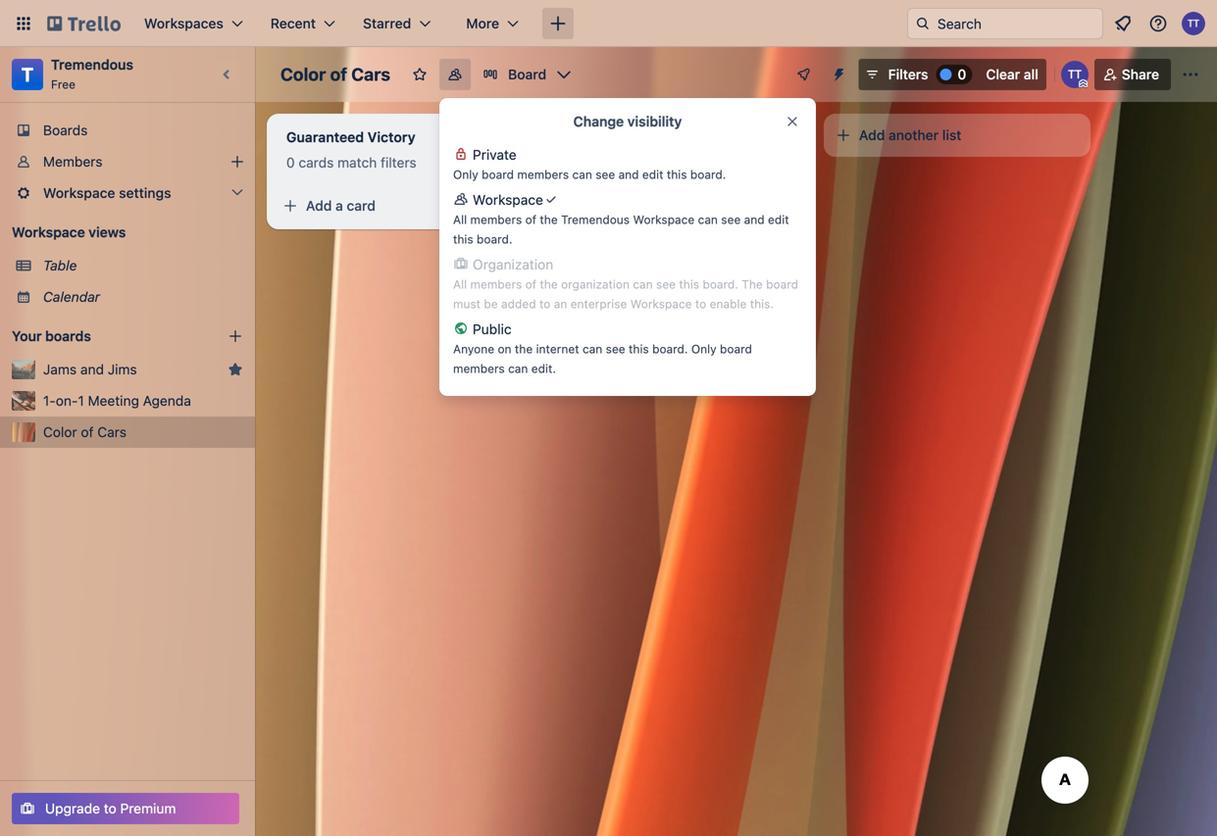 Task type: locate. For each thing, give the bounding box(es) containing it.
add a card button down victory
[[275, 190, 490, 222]]

0 horizontal spatial add a card
[[306, 198, 376, 214]]

1 add a card button from the left
[[275, 190, 490, 222]]

board down enable
[[720, 342, 752, 356]]

1 0 cards match filters from the left
[[286, 154, 416, 171]]

color of cars down recent dropdown button
[[280, 64, 390, 85]]

terry turtle (terryturtle) image
[[1182, 12, 1205, 35]]

add another list button
[[824, 114, 1091, 157]]

0 vertical spatial the
[[540, 213, 558, 227]]

a down guaranteed victory
[[335, 198, 343, 214]]

0 horizontal spatial create from template… image
[[502, 198, 518, 214]]

guaranteed
[[286, 129, 364, 145]]

1 horizontal spatial 0 cards match filters
[[565, 154, 695, 171]]

1 all from the top
[[453, 213, 467, 227]]

0 horizontal spatial tremendous
[[51, 56, 133, 73]]

add a card down 'only board members can see and edit this board.'
[[584, 198, 654, 214]]

t link
[[12, 59, 43, 90]]

to right upgrade
[[104, 801, 116, 817]]

1 horizontal spatial add a card button
[[553, 190, 769, 222]]

1 horizontal spatial a
[[614, 198, 622, 214]]

list
[[942, 127, 961, 143]]

workspace settings button
[[0, 178, 255, 209]]

workspaces button
[[132, 8, 255, 39]]

all for workspace
[[453, 213, 467, 227]]

add board image
[[228, 329, 243, 344]]

0 horizontal spatial cars
[[97, 424, 126, 440]]

premium
[[120, 801, 176, 817]]

1-on-1 meeting agenda link
[[43, 391, 243, 411]]

and up the
[[744, 213, 765, 227]]

Search field
[[931, 9, 1102, 38]]

color down 'on-'
[[43, 424, 77, 440]]

visibility
[[627, 113, 682, 129]]

color of cars down 1
[[43, 424, 126, 440]]

create from template… image
[[502, 198, 518, 214], [781, 198, 796, 214]]

add for 'add a card' button corresponding to 1st create from template… icon from the right
[[584, 198, 610, 214]]

match down guaranteed victory
[[337, 154, 377, 171]]

cards
[[299, 154, 334, 171], [577, 154, 612, 171]]

color of cars inside color of cars link
[[43, 424, 126, 440]]

0 horizontal spatial board
[[482, 168, 514, 181]]

board. inside all members of the organization can see this board. the board must be added to an enterprise workspace to enable this.
[[703, 278, 738, 291]]

Guaranteed Victory text field
[[275, 122, 463, 153]]

workspace up all members of the organization can see this board. the board must be added to an enterprise workspace to enable this.
[[633, 213, 695, 227]]

add a card button for 2nd create from template… icon from the right
[[275, 190, 490, 222]]

0 horizontal spatial cards
[[299, 154, 334, 171]]

1 match from the left
[[337, 154, 377, 171]]

the for workspace
[[540, 213, 558, 227]]

0 horizontal spatial 0 cards match filters
[[286, 154, 416, 171]]

workspace inside dropdown button
[[43, 185, 115, 201]]

2 horizontal spatial board
[[766, 278, 798, 291]]

and
[[618, 168, 639, 181], [744, 213, 765, 227], [80, 361, 104, 378]]

2 vertical spatial and
[[80, 361, 104, 378]]

close popover image
[[785, 114, 800, 129]]

2 cards from the left
[[577, 154, 612, 171]]

0 left clear
[[958, 66, 966, 82]]

0 notifications image
[[1111, 12, 1135, 35]]

tremendous up free
[[51, 56, 133, 73]]

cars down meeting
[[97, 424, 126, 440]]

only
[[453, 168, 478, 181], [691, 342, 717, 356]]

board. inside all members of the tremendous workspace can see and edit this board.
[[477, 232, 512, 246]]

1 horizontal spatial tremendous
[[561, 213, 630, 227]]

0 vertical spatial all
[[453, 213, 467, 227]]

see right organization
[[656, 278, 676, 291]]

add down guaranteed
[[306, 198, 332, 214]]

card down guaranteed victory text field
[[347, 198, 376, 214]]

1 horizontal spatial edit
[[768, 213, 789, 227]]

this
[[667, 168, 687, 181], [453, 232, 473, 246], [679, 278, 699, 291], [629, 342, 649, 356]]

0 horizontal spatial edit
[[642, 168, 663, 181]]

tremendous
[[51, 56, 133, 73], [561, 213, 630, 227]]

edit
[[642, 168, 663, 181], [768, 213, 789, 227]]

all inside all members of the tremendous workspace can see and edit this board.
[[453, 213, 467, 227]]

of down recent dropdown button
[[330, 64, 347, 85]]

enterprise
[[570, 297, 627, 311]]

and down change visibility
[[618, 168, 639, 181]]

2 horizontal spatial add
[[859, 127, 885, 143]]

2 horizontal spatial and
[[744, 213, 765, 227]]

color of cars
[[280, 64, 390, 85], [43, 424, 126, 440]]

color inside color of cars link
[[43, 424, 77, 440]]

of down 1
[[81, 424, 94, 440]]

can
[[572, 168, 592, 181], [698, 213, 718, 227], [633, 278, 653, 291], [582, 342, 602, 356], [508, 362, 528, 376]]

table link
[[43, 256, 243, 276]]

of inside all members of the tremendous workspace can see and edit this board.
[[525, 213, 536, 227]]

add a card down guaranteed victory
[[306, 198, 376, 214]]

filters
[[888, 66, 928, 82]]

cars inside text box
[[351, 64, 390, 85]]

match down change visibility
[[616, 154, 655, 171]]

to left an
[[539, 297, 550, 311]]

the right on
[[515, 342, 533, 356]]

0 cards match filters down change visibility
[[565, 154, 695, 171]]

board down private
[[482, 168, 514, 181]]

views
[[89, 224, 126, 240]]

board.
[[690, 168, 726, 181], [477, 232, 512, 246], [703, 278, 738, 291], [652, 342, 688, 356]]

star or unstar board image
[[412, 67, 428, 82]]

anyone
[[453, 342, 494, 356]]

free
[[51, 77, 75, 91]]

starred
[[363, 15, 411, 31]]

card down 'only board members can see and edit this board.'
[[625, 198, 654, 214]]

starred icon image
[[228, 362, 243, 378]]

workspace right enterprise
[[630, 297, 692, 311]]

1 horizontal spatial and
[[618, 168, 639, 181]]

color inside "color of cars" text box
[[280, 64, 326, 85]]

1 horizontal spatial match
[[616, 154, 655, 171]]

1 vertical spatial board
[[766, 278, 798, 291]]

calendar
[[43, 289, 100, 305]]

1 horizontal spatial create from template… image
[[781, 198, 796, 214]]

0 horizontal spatial add a card button
[[275, 190, 490, 222]]

0 horizontal spatial to
[[104, 801, 116, 817]]

of up added
[[525, 278, 536, 291]]

1 cards from the left
[[299, 154, 334, 171]]

0 vertical spatial cars
[[351, 64, 390, 85]]

board. inside anyone on the internet can see this board. only board members can edit.
[[652, 342, 688, 356]]

add a card button
[[275, 190, 490, 222], [553, 190, 769, 222]]

board
[[482, 168, 514, 181], [766, 278, 798, 291], [720, 342, 752, 356]]

0 vertical spatial board
[[482, 168, 514, 181]]

of inside all members of the organization can see this board. the board must be added to an enterprise workspace to enable this.
[[525, 278, 536, 291]]

and inside jams and jims link
[[80, 361, 104, 378]]

members inside anyone on the internet can see this board. only board members can edit.
[[453, 362, 505, 376]]

workspace for workspace
[[473, 192, 543, 208]]

1 horizontal spatial card
[[625, 198, 654, 214]]

meeting
[[88, 393, 139, 409]]

0 horizontal spatial only
[[453, 168, 478, 181]]

workspace down members
[[43, 185, 115, 201]]

0 cards match filters
[[286, 154, 416, 171], [565, 154, 695, 171]]

share button
[[1094, 59, 1171, 90]]

edit up this.
[[768, 213, 789, 227]]

1 vertical spatial cars
[[97, 424, 126, 440]]

the up an
[[540, 278, 558, 291]]

create from template… image down private
[[502, 198, 518, 214]]

see down enterprise
[[606, 342, 625, 356]]

board inside all members of the organization can see this board. the board must be added to an enterprise workspace to enable this.
[[766, 278, 798, 291]]

see
[[595, 168, 615, 181], [721, 213, 741, 227], [656, 278, 676, 291], [606, 342, 625, 356]]

this down all members of the organization can see this board. the board must be added to an enterprise workspace to enable this.
[[629, 342, 649, 356]]

can right organization
[[633, 278, 653, 291]]

0 horizontal spatial filters
[[381, 154, 416, 171]]

and inside all members of the tremendous workspace can see and edit this board.
[[744, 213, 765, 227]]

the
[[540, 213, 558, 227], [540, 278, 558, 291], [515, 342, 533, 356]]

0 horizontal spatial and
[[80, 361, 104, 378]]

workspace
[[43, 185, 115, 201], [473, 192, 543, 208], [633, 213, 695, 227], [12, 224, 85, 240], [630, 297, 692, 311]]

add a card button down 'only board members can see and edit this board.'
[[553, 190, 769, 222]]

on
[[498, 342, 511, 356]]

0 cards match filters down guaranteed victory
[[286, 154, 416, 171]]

0 vertical spatial color
[[280, 64, 326, 85]]

filters down visibility
[[659, 154, 695, 171]]

board
[[508, 66, 546, 82]]

show menu image
[[1181, 65, 1200, 84]]

this up organization
[[453, 232, 473, 246]]

of up organization
[[525, 213, 536, 227]]

settings
[[119, 185, 171, 201]]

color down recent dropdown button
[[280, 64, 326, 85]]

all inside all members of the organization can see this board. the board must be added to an enterprise workspace to enable this.
[[453, 278, 467, 291]]

1 horizontal spatial color of cars
[[280, 64, 390, 85]]

members
[[517, 168, 569, 181], [470, 213, 522, 227], [470, 278, 522, 291], [453, 362, 505, 376]]

create from template… image down close popover image
[[781, 198, 796, 214]]

a down 'only board members can see and edit this board.'
[[614, 198, 622, 214]]

see down change
[[595, 168, 615, 181]]

cards down guaranteed
[[299, 154, 334, 171]]

1 horizontal spatial add a card
[[584, 198, 654, 214]]

match
[[337, 154, 377, 171], [616, 154, 655, 171]]

upgrade
[[45, 801, 100, 817]]

public
[[473, 321, 512, 337]]

a
[[335, 198, 343, 214], [614, 198, 622, 214]]

boards link
[[0, 115, 255, 146]]

the inside anyone on the internet can see this board. only board members can edit.
[[515, 342, 533, 356]]

add a card
[[306, 198, 376, 214], [584, 198, 654, 214]]

add left another
[[859, 127, 885, 143]]

0 down guaranteed
[[286, 154, 295, 171]]

1 vertical spatial the
[[540, 278, 558, 291]]

2 add a card button from the left
[[553, 190, 769, 222]]

1 vertical spatial color of cars
[[43, 424, 126, 440]]

internet
[[536, 342, 579, 356]]

1 vertical spatial edit
[[768, 213, 789, 227]]

power ups image
[[796, 67, 812, 82]]

add
[[859, 127, 885, 143], [306, 198, 332, 214], [584, 198, 610, 214]]

2 vertical spatial the
[[515, 342, 533, 356]]

the inside all members of the tremendous workspace can see and edit this board.
[[540, 213, 558, 227]]

this left the
[[679, 278, 699, 291]]

1 horizontal spatial add
[[584, 198, 610, 214]]

this inside all members of the tremendous workspace can see and edit this board.
[[453, 232, 473, 246]]

card
[[347, 198, 376, 214], [625, 198, 654, 214]]

0
[[958, 66, 966, 82], [286, 154, 295, 171], [565, 154, 573, 171]]

0 horizontal spatial add
[[306, 198, 332, 214]]

workspace up table
[[12, 224, 85, 240]]

another
[[889, 127, 939, 143]]

the up organization
[[540, 213, 558, 227]]

2 vertical spatial board
[[720, 342, 752, 356]]

workspace down private
[[473, 192, 543, 208]]

and left jims
[[80, 361, 104, 378]]

0 horizontal spatial color of cars
[[43, 424, 126, 440]]

automation image
[[823, 59, 851, 86]]

2 all from the top
[[453, 278, 467, 291]]

cars left star or unstar board icon
[[351, 64, 390, 85]]

be
[[484, 297, 498, 311]]

1 horizontal spatial cards
[[577, 154, 612, 171]]

2 add a card from the left
[[584, 198, 654, 214]]

0 horizontal spatial card
[[347, 198, 376, 214]]

cards down change
[[577, 154, 612, 171]]

an
[[554, 297, 567, 311]]

see inside anyone on the internet can see this board. only board members can edit.
[[606, 342, 625, 356]]

0 down change
[[565, 154, 573, 171]]

all
[[1024, 66, 1038, 82]]

calendar link
[[43, 287, 243, 307]]

added
[[501, 297, 536, 311]]

color
[[280, 64, 326, 85], [43, 424, 77, 440]]

add another list
[[859, 127, 961, 143]]

2 create from template… image from the left
[[781, 198, 796, 214]]

members inside all members of the organization can see this board. the board must be added to an enterprise workspace to enable this.
[[470, 278, 522, 291]]

0 vertical spatial edit
[[642, 168, 663, 181]]

only down private
[[453, 168, 478, 181]]

this member is an admin of this board. image
[[1079, 79, 1087, 88]]

1 vertical spatial all
[[453, 278, 467, 291]]

1 vertical spatial only
[[691, 342, 717, 356]]

edit.
[[531, 362, 556, 376]]

create board or workspace image
[[548, 14, 568, 33]]

the inside all members of the organization can see this board. the board must be added to an enterprise workspace to enable this.
[[540, 278, 558, 291]]

private
[[473, 147, 516, 163]]

color of cars link
[[43, 423, 243, 442]]

only down enable
[[691, 342, 717, 356]]

1 vertical spatial and
[[744, 213, 765, 227]]

Board name text field
[[271, 59, 400, 90]]

more
[[466, 15, 499, 31]]

1 horizontal spatial board
[[720, 342, 752, 356]]

all
[[453, 213, 467, 227], [453, 278, 467, 291]]

1-
[[43, 393, 56, 409]]

this inside anyone on the internet can see this board. only board members can edit.
[[629, 342, 649, 356]]

1 vertical spatial tremendous
[[561, 213, 630, 227]]

see inside all members of the organization can see this board. the board must be added to an enterprise workspace to enable this.
[[656, 278, 676, 291]]

1 horizontal spatial cars
[[351, 64, 390, 85]]

to left enable
[[695, 297, 706, 311]]

filters down victory
[[381, 154, 416, 171]]

1 horizontal spatial 0
[[565, 154, 573, 171]]

all members of the tremendous workspace can see and edit this board.
[[453, 213, 789, 246]]

tremendous down 'only board members can see and edit this board.'
[[561, 213, 630, 227]]

1 horizontal spatial only
[[691, 342, 717, 356]]

1
[[78, 393, 84, 409]]

1 horizontal spatial color
[[280, 64, 326, 85]]

back to home image
[[47, 8, 121, 39]]

see up enable
[[721, 213, 741, 227]]

0 vertical spatial color of cars
[[280, 64, 390, 85]]

organization
[[473, 256, 553, 273]]

0 horizontal spatial a
[[335, 198, 343, 214]]

0 horizontal spatial match
[[337, 154, 377, 171]]

0 horizontal spatial color
[[43, 424, 77, 440]]

workspace inside all members of the tremendous workspace can see and edit this board.
[[633, 213, 695, 227]]

can up enable
[[698, 213, 718, 227]]

add down 'only board members can see and edit this board.'
[[584, 198, 610, 214]]

of
[[330, 64, 347, 85], [525, 213, 536, 227], [525, 278, 536, 291], [81, 424, 94, 440]]

board up this.
[[766, 278, 798, 291]]

edit down visibility
[[642, 168, 663, 181]]

cars
[[351, 64, 390, 85], [97, 424, 126, 440]]

1 horizontal spatial filters
[[659, 154, 695, 171]]

1 vertical spatial color
[[43, 424, 77, 440]]



Task type: describe. For each thing, give the bounding box(es) containing it.
boards
[[45, 328, 91, 344]]

to inside "link"
[[104, 801, 116, 817]]

jams
[[43, 361, 77, 378]]

jams and jims
[[43, 361, 137, 378]]

all for organization
[[453, 278, 467, 291]]

2 match from the left
[[616, 154, 655, 171]]

edit inside all members of the tremendous workspace can see and edit this board.
[[768, 213, 789, 227]]

clear all
[[986, 66, 1038, 82]]

2 0 cards match filters from the left
[[565, 154, 695, 171]]

workspaces
[[144, 15, 223, 31]]

recent
[[271, 15, 316, 31]]

enable
[[710, 297, 747, 311]]

recent button
[[259, 8, 347, 39]]

add for 2nd create from template… icon from the right 'add a card' button
[[306, 198, 332, 214]]

can inside all members of the tremendous workspace can see and edit this board.
[[698, 213, 718, 227]]

clear
[[986, 66, 1020, 82]]

this.
[[750, 297, 774, 311]]

1 horizontal spatial to
[[539, 297, 550, 311]]

1 card from the left
[[347, 198, 376, 214]]

anyone on the internet can see this board. only board members can edit.
[[453, 342, 752, 376]]

can right internet
[[582, 342, 602, 356]]

can inside all members of the organization can see this board. the board must be added to an enterprise workspace to enable this.
[[633, 278, 653, 291]]

workspace settings
[[43, 185, 171, 201]]

change visibility
[[573, 113, 682, 129]]

the
[[742, 278, 763, 291]]

0 horizontal spatial 0
[[286, 154, 295, 171]]

1 add a card from the left
[[306, 198, 376, 214]]

this down visibility
[[667, 168, 687, 181]]

tremendous free
[[51, 56, 133, 91]]

0 vertical spatial tremendous
[[51, 56, 133, 73]]

guaranteed victory
[[286, 129, 415, 145]]

board inside anyone on the internet can see this board. only board members can edit.
[[720, 342, 752, 356]]

agenda
[[143, 393, 191, 409]]

workspace navigation collapse icon image
[[214, 61, 241, 88]]

add a card button for 1st create from template… icon from the right
[[553, 190, 769, 222]]

workspace inside all members of the organization can see this board. the board must be added to an enterprise workspace to enable this.
[[630, 297, 692, 311]]

members
[[43, 153, 102, 170]]

can down on
[[508, 362, 528, 376]]

open information menu image
[[1148, 14, 1168, 33]]

all members of the organization can see this board. the board must be added to an enterprise workspace to enable this.
[[453, 278, 798, 311]]

share
[[1122, 66, 1159, 82]]

upgrade to premium link
[[12, 793, 239, 825]]

change
[[573, 113, 624, 129]]

on-
[[56, 393, 78, 409]]

see inside all members of the tremendous workspace can see and edit this board.
[[721, 213, 741, 227]]

1 create from template… image from the left
[[502, 198, 518, 214]]

boards
[[43, 122, 88, 138]]

0 vertical spatial only
[[453, 168, 478, 181]]

0 vertical spatial and
[[618, 168, 639, 181]]

1-on-1 meeting agenda
[[43, 393, 191, 409]]

1 filters from the left
[[381, 154, 416, 171]]

add for add another list button at the top of the page
[[859, 127, 885, 143]]

your boards
[[12, 328, 91, 344]]

primary element
[[0, 0, 1217, 47]]

2 a from the left
[[614, 198, 622, 214]]

terry turtle (terryturtle) image
[[1061, 61, 1088, 88]]

the for organization
[[540, 278, 558, 291]]

clear all button
[[978, 59, 1046, 90]]

members inside all members of the tremendous workspace can see and edit this board.
[[470, 213, 522, 227]]

only inside anyone on the internet can see this board. only board members can edit.
[[691, 342, 717, 356]]

2 horizontal spatial to
[[695, 297, 706, 311]]

table
[[43, 257, 77, 274]]

workspace visible image
[[447, 67, 463, 82]]

color of cars inside text box
[[280, 64, 390, 85]]

this inside all members of the organization can see this board. the board must be added to an enterprise workspace to enable this.
[[679, 278, 699, 291]]

can down change
[[572, 168, 592, 181]]

t
[[21, 63, 34, 86]]

starred button
[[351, 8, 443, 39]]

2 card from the left
[[625, 198, 654, 214]]

search image
[[915, 16, 931, 31]]

1 a from the left
[[335, 198, 343, 214]]

organization
[[561, 278, 630, 291]]

2 filters from the left
[[659, 154, 695, 171]]

only board members can see and edit this board.
[[453, 168, 726, 181]]

victory
[[367, 129, 415, 145]]

tremendous link
[[51, 56, 133, 73]]

2 horizontal spatial 0
[[958, 66, 966, 82]]

your boards with 3 items element
[[12, 325, 198, 348]]

workspace for workspace views
[[12, 224, 85, 240]]

more button
[[454, 8, 531, 39]]

tremendous inside all members of the tremendous workspace can see and edit this board.
[[561, 213, 630, 227]]

board button
[[475, 59, 580, 90]]

upgrade to premium
[[45, 801, 176, 817]]

of inside "color of cars" text box
[[330, 64, 347, 85]]

jims
[[108, 361, 137, 378]]

of inside color of cars link
[[81, 424, 94, 440]]

members link
[[0, 146, 255, 178]]

jams and jims link
[[43, 360, 220, 380]]

must
[[453, 297, 481, 311]]

workspace for workspace settings
[[43, 185, 115, 201]]

your
[[12, 328, 42, 344]]

workspace views
[[12, 224, 126, 240]]



Task type: vqa. For each thing, say whether or not it's contained in the screenshot.
the Create board or Workspace image
yes



